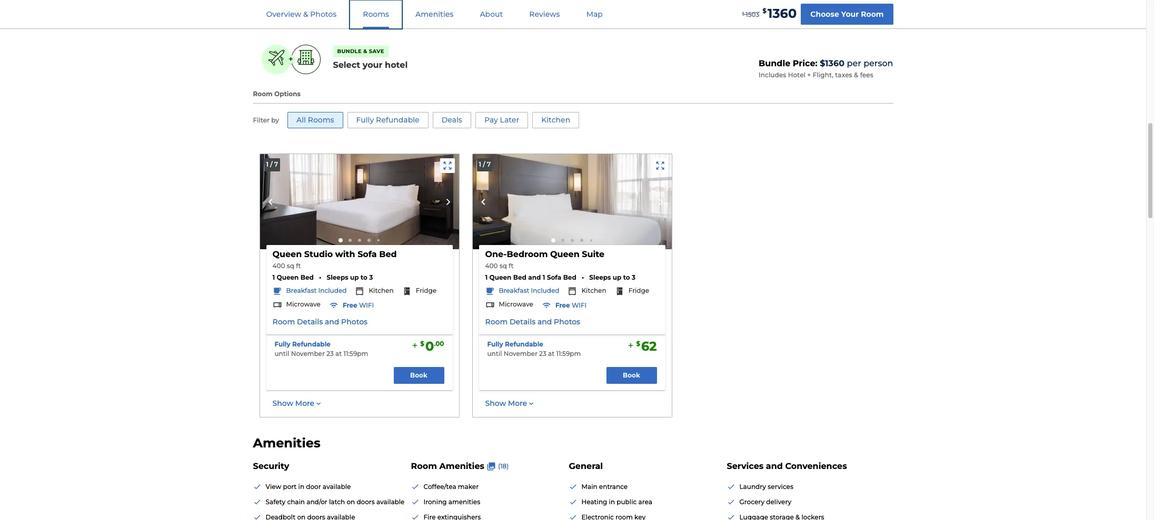 Task type: describe. For each thing, give the bounding box(es) containing it.
rooms inside 'all rooms' button
[[308, 115, 334, 125]]

0 horizontal spatial in
[[298, 484, 304, 492]]

/ for 0
[[270, 161, 272, 168]]

view
[[266, 484, 281, 492]]

overview & photos button
[[254, 1, 349, 28]]

rooms button
[[350, 1, 402, 28]]

your
[[841, 9, 859, 19]]

security
[[253, 462, 289, 472]]

book for 62
[[623, 372, 640, 380]]

november for 0
[[291, 350, 325, 358]]

kitchen button
[[532, 112, 579, 128]]

bundle for price:
[[759, 59, 791, 69]]

photos for 62
[[554, 318, 580, 327]]

photos for 0
[[341, 318, 368, 327]]

door
[[306, 484, 321, 492]]

go to image #5 image for 0
[[377, 240, 379, 242]]

amenities button
[[403, 1, 466, 28]]

options
[[274, 90, 301, 98]]

latch
[[329, 499, 345, 507]]

ironing
[[424, 499, 447, 507]]

studio
[[304, 250, 333, 260]]

$ right 1503
[[763, 7, 767, 15]]

delivery
[[766, 499, 792, 507]]

0
[[425, 339, 434, 354]]

2 vertical spatial amenities
[[439, 462, 484, 472]]

your
[[363, 60, 383, 70]]

up inside queen studio with sofa bed 400 sq ft 1 queen bed   •   sleeps up to 3
[[350, 274, 359, 282]]

show more button for 62
[[485, 399, 536, 409]]

view port in door available
[[266, 484, 351, 492]]

choose
[[811, 9, 839, 19]]

1360
[[768, 6, 797, 21]]

to inside one-bedroom queen suite 400 sq ft 1 queen bed and 1 sofa bed   •   sleeps up to 3
[[623, 274, 630, 282]]

rooms inside rooms button
[[363, 9, 389, 19]]

sofa inside queen studio with sofa bed 400 sq ft 1 queen bed   •   sleeps up to 3
[[358, 250, 377, 260]]

bed inside one-bedroom queen suite 400 sq ft 1 queen bed and 1 sofa bed   •   sleeps up to 3
[[513, 274, 527, 282]]

amenities
[[449, 499, 480, 507]]

laundry
[[740, 484, 766, 492]]

7 for 62
[[487, 161, 491, 168]]

breakfast for 62
[[499, 287, 529, 295]]

sq inside one-bedroom queen suite 400 sq ft 1 queen bed and 1 sofa bed   •   sleeps up to 3
[[500, 262, 507, 270]]

photo carousel region for 0
[[260, 154, 459, 250]]

fully refundable until november 23 at 11:59pm for 0
[[275, 341, 368, 358]]

safety chain and/or latch on doors available
[[266, 499, 405, 507]]

fully refundable
[[356, 115, 420, 125]]

save
[[369, 48, 384, 55]]

wifi for 62
[[572, 302, 587, 310]]

$ for 62
[[636, 340, 640, 348]]

pay later
[[484, 115, 519, 125]]

coffee/tea
[[424, 484, 456, 492]]

$ 0 . 00
[[420, 339, 444, 354]]

free for 62
[[556, 302, 570, 310]]

reviews button
[[517, 1, 573, 28]]

coffee/tea maker
[[424, 484, 479, 492]]

/ for 62
[[483, 161, 485, 168]]

amenities inside button
[[416, 9, 454, 19]]

doors
[[357, 499, 375, 507]]

filter by
[[253, 117, 279, 124]]

show more button for 0
[[273, 399, 323, 409]]

free wifi for 62
[[556, 302, 587, 310]]

11:59pm for 62
[[556, 350, 581, 358]]

fully for 0
[[275, 341, 291, 348]]

room details and photos button for 0
[[273, 318, 368, 328]]

bedroom
[[507, 250, 548, 260]]

1 vertical spatial in
[[609, 499, 615, 507]]

map button
[[574, 1, 616, 28]]

go to image #1 image for 0
[[338, 239, 343, 243]]

pay
[[484, 115, 498, 125]]

reviews
[[529, 9, 560, 19]]

queen studio with sofa bed 400 sq ft 1 queen bed   •   sleeps up to 3
[[273, 250, 397, 282]]

show for 0
[[273, 399, 293, 409]]

fully refundable button for 62
[[487, 341, 543, 349]]

deals button
[[433, 112, 471, 128]]

& for save
[[363, 48, 367, 55]]

refundable for 0
[[292, 341, 331, 348]]

room details and photos for 0
[[273, 318, 368, 327]]

flight,
[[813, 71, 834, 79]]

general
[[569, 462, 603, 472]]

00
[[436, 340, 444, 348]]

sq inside queen studio with sofa bed 400 sq ft 1 queen bed   •   sleeps up to 3
[[287, 262, 294, 270]]

(18)
[[498, 463, 509, 471]]

breakfast included for 62
[[499, 287, 560, 295]]

choose your room
[[811, 9, 884, 19]]

taxes
[[835, 71, 852, 79]]

photos inside tab list
[[310, 9, 337, 19]]

& inside bundle price: $1360 per person includes hotel + flight, taxes & fees
[[854, 71, 859, 79]]

about button
[[467, 1, 516, 28]]

by
[[271, 117, 279, 124]]

chain
[[287, 499, 305, 507]]

$ for 1503
[[742, 11, 745, 16]]

services
[[727, 462, 764, 472]]

about
[[480, 9, 503, 19]]

all rooms
[[296, 115, 334, 125]]

ironing amenities
[[424, 499, 480, 507]]

go to image #3 image for 62
[[571, 239, 574, 242]]

bundle price: $1360 per person includes hotel + flight, taxes & fees
[[759, 59, 893, 79]]

fully refundable until november 23 at 11:59pm for 62
[[487, 341, 581, 358]]

fridge for 0
[[416, 287, 437, 295]]

and/or
[[307, 499, 327, 507]]

kitchen for 0
[[369, 287, 394, 295]]

on
[[347, 499, 355, 507]]

services
[[768, 484, 794, 492]]

main entrance
[[582, 484, 628, 492]]

1 inside queen studio with sofa bed 400 sq ft 1 queen bed   •   sleeps up to 3
[[273, 274, 275, 282]]

62
[[641, 339, 657, 354]]

with
[[335, 250, 355, 260]]

until for 62
[[487, 350, 502, 358]]

hotel
[[385, 60, 408, 70]]

$ 1503 $ 1360
[[742, 6, 797, 21]]

select
[[333, 60, 360, 70]]

show more for 0
[[273, 399, 314, 409]]

grocery delivery
[[740, 499, 792, 507]]

23 for 62
[[539, 350, 547, 358]]

all
[[296, 115, 306, 125]]

400 inside one-bedroom queen suite 400 sq ft 1 queen bed and 1 sofa bed   •   sleeps up to 3
[[485, 262, 498, 270]]

includes
[[759, 71, 786, 79]]

room inside choose your room button
[[861, 9, 884, 19]]

image #1 image for 62
[[473, 154, 672, 250]]

heating in public area
[[582, 499, 652, 507]]

map
[[586, 9, 603, 19]]

main
[[582, 484, 598, 492]]

1503
[[746, 10, 760, 18]]

fully refundable button inside filter by amenity 'region'
[[347, 112, 429, 128]]

ft inside one-bedroom queen suite 400 sq ft 1 queen bed and 1 sofa bed   •   sleeps up to 3
[[509, 262, 514, 270]]

free for 0
[[343, 302, 357, 310]]

(18) button
[[484, 462, 509, 472]]

1 / 7 for 0
[[266, 161, 278, 168]]



Task type: locate. For each thing, give the bounding box(es) containing it.
2 breakfast from the left
[[499, 287, 529, 295]]

1 show from the left
[[273, 399, 293, 409]]

0 horizontal spatial free
[[343, 302, 357, 310]]

0 horizontal spatial wifi
[[359, 302, 374, 310]]

bundle & save select your hotel
[[333, 48, 408, 70]]

free wifi down one-bedroom queen suite 400 sq ft 1 queen bed and 1 sofa bed   •   sleeps up to 3
[[556, 302, 587, 310]]

bed right with
[[379, 250, 397, 260]]

2 fully refundable until november 23 at 11:59pm from the left
[[487, 341, 581, 358]]

all rooms button
[[288, 112, 343, 128]]

more for 62
[[508, 399, 527, 409]]

0 horizontal spatial room details and photos button
[[273, 318, 368, 328]]

$1360
[[820, 59, 845, 69]]

heating
[[582, 499, 607, 507]]

1 horizontal spatial until
[[487, 350, 502, 358]]

microwave down bedroom
[[499, 301, 533, 309]]

bed down bedroom
[[513, 274, 527, 282]]

0 vertical spatial available
[[323, 484, 351, 492]]

ft inside queen studio with sofa bed 400 sq ft 1 queen bed   •   sleeps up to 3
[[296, 262, 301, 270]]

price:
[[793, 59, 818, 69]]

sofa
[[358, 250, 377, 260], [547, 274, 562, 282]]

wifi down queen studio with sofa bed 400 sq ft 1 queen bed   •   sleeps up to 3
[[359, 302, 374, 310]]

wifi for 0
[[359, 302, 374, 310]]

until for 0
[[275, 350, 289, 358]]

$ inside $ 0 . 00
[[420, 340, 424, 348]]

deals
[[442, 115, 462, 125]]

hotel
[[788, 71, 806, 79]]

7 down pay
[[487, 161, 491, 168]]

0 horizontal spatial fully refundable button
[[275, 341, 331, 349]]

2 free from the left
[[556, 302, 570, 310]]

sofa down bedroom
[[547, 274, 562, 282]]

book button down "0"
[[394, 367, 444, 384]]

0 horizontal spatial to
[[361, 274, 367, 282]]

2 1 / 7 from the left
[[479, 161, 491, 168]]

2 horizontal spatial refundable
[[505, 341, 543, 348]]

2 7 from the left
[[487, 161, 491, 168]]

2 book from the left
[[623, 372, 640, 380]]

2 horizontal spatial fully refundable button
[[487, 341, 543, 349]]

book button down $ 62
[[606, 367, 657, 384]]

show more for 62
[[485, 399, 527, 409]]

up inside one-bedroom queen suite 400 sq ft 1 queen bed and 1 sofa bed   •   sleeps up to 3
[[613, 274, 622, 282]]

1 horizontal spatial 400
[[485, 262, 498, 270]]

book for 0
[[410, 372, 428, 380]]

2 show from the left
[[485, 399, 506, 409]]

400 inside queen studio with sofa bed 400 sq ft 1 queen bed   •   sleeps up to 3
[[273, 262, 285, 270]]

2 horizontal spatial photos
[[554, 318, 580, 327]]

room options
[[253, 90, 301, 98]]

one-
[[485, 250, 507, 260]]

2 show more button from the left
[[485, 399, 536, 409]]

go to image #4 image up queen studio with sofa bed 400 sq ft 1 queen bed   •   sleeps up to 3
[[367, 239, 370, 242]]

show for 62
[[485, 399, 506, 409]]

bed inside queen studio with sofa bed 400 sq ft 1 queen bed   •   sleeps up to 3
[[379, 250, 397, 260]]

book button for 0
[[394, 367, 444, 384]]

bundle up select
[[337, 48, 362, 55]]

0 horizontal spatial /
[[270, 161, 272, 168]]

0 vertical spatial sofa
[[358, 250, 377, 260]]

1 11:59pm from the left
[[344, 350, 368, 358]]

+ up options
[[289, 54, 293, 64]]

$ 62
[[636, 339, 657, 354]]

1 horizontal spatial free wifi
[[556, 302, 587, 310]]

0 horizontal spatial 23
[[327, 350, 334, 358]]

1 horizontal spatial photo carousel region
[[473, 154, 672, 250]]

book button
[[394, 367, 444, 384], [606, 367, 657, 384]]

1 free wifi from the left
[[343, 302, 374, 310]]

0 horizontal spatial 3
[[369, 274, 373, 282]]

image #1 image
[[260, 154, 459, 250], [473, 154, 672, 250]]

2 book button from the left
[[606, 367, 657, 384]]

/ down pay
[[483, 161, 485, 168]]

available right doors
[[377, 499, 405, 507]]

choose your room button
[[801, 4, 893, 25]]

laundry services
[[740, 484, 794, 492]]

at for 0
[[335, 350, 342, 358]]

go to image #5 image up suite
[[590, 240, 592, 242]]

1 details from the left
[[297, 318, 323, 327]]

available up latch
[[323, 484, 351, 492]]

1 horizontal spatial show more
[[485, 399, 527, 409]]

& for photos
[[303, 9, 308, 19]]

free wifi for 0
[[343, 302, 374, 310]]

1 horizontal spatial in
[[609, 499, 615, 507]]

fridge
[[416, 287, 437, 295], [629, 287, 649, 295]]

included
[[318, 287, 347, 295], [531, 287, 560, 295]]

+
[[289, 54, 293, 64], [808, 71, 811, 79]]

1 horizontal spatial bed
[[513, 274, 527, 282]]

fees
[[860, 71, 874, 79]]

maker
[[458, 484, 479, 492]]

11:59pm
[[344, 350, 368, 358], [556, 350, 581, 358]]

0 horizontal spatial show more button
[[273, 399, 323, 409]]

2 more from the left
[[508, 399, 527, 409]]

kitchen for 62
[[582, 287, 606, 295]]

2 23 from the left
[[539, 350, 547, 358]]

2 details from the left
[[510, 318, 536, 327]]

public
[[617, 499, 637, 507]]

0 horizontal spatial go to image #5 image
[[377, 240, 379, 242]]

0 horizontal spatial fridge
[[416, 287, 437, 295]]

11:59pm for 0
[[344, 350, 368, 358]]

0 horizontal spatial sofa
[[358, 250, 377, 260]]

1 horizontal spatial go to image #4 image
[[580, 239, 583, 242]]

23
[[327, 350, 334, 358], [539, 350, 547, 358]]

photo carousel region for 62
[[473, 154, 672, 250]]

2 go to image #1 image from the left
[[551, 239, 555, 243]]

free wifi down queen studio with sofa bed 400 sq ft 1 queen bed   •   sleeps up to 3
[[343, 302, 374, 310]]

1 image #1 image from the left
[[260, 154, 459, 250]]

overview & photos
[[266, 9, 337, 19]]

1 fridge from the left
[[416, 287, 437, 295]]

area
[[639, 499, 652, 507]]

1 3 from the left
[[369, 274, 373, 282]]

2 horizontal spatial kitchen
[[582, 287, 606, 295]]

1 horizontal spatial fridge
[[629, 287, 649, 295]]

2 to from the left
[[623, 274, 630, 282]]

2 at from the left
[[548, 350, 555, 358]]

kitchen inside button
[[541, 115, 570, 125]]

0 vertical spatial +
[[289, 54, 293, 64]]

safety
[[266, 499, 286, 507]]

0 horizontal spatial bundle
[[337, 48, 362, 55]]

0 vertical spatial bed
[[379, 250, 397, 260]]

1 horizontal spatial 7
[[487, 161, 491, 168]]

/ down by
[[270, 161, 272, 168]]

entrance
[[599, 484, 628, 492]]

refundable for 62
[[505, 341, 543, 348]]

go to image #4 image for 0
[[367, 239, 370, 242]]

0 horizontal spatial image #1 image
[[260, 154, 459, 250]]

0 horizontal spatial sq
[[287, 262, 294, 270]]

free down one-bedroom queen suite 400 sq ft 1 queen bed and 1 sofa bed   •   sleeps up to 3
[[556, 302, 570, 310]]

1 horizontal spatial breakfast included
[[499, 287, 560, 295]]

0 horizontal spatial available
[[323, 484, 351, 492]]

1 up from the left
[[350, 274, 359, 282]]

in right port
[[298, 484, 304, 492]]

microwave
[[286, 301, 321, 309], [499, 301, 533, 309]]

& inside bundle & save select your hotel
[[363, 48, 367, 55]]

1 horizontal spatial go to image #1 image
[[551, 239, 555, 243]]

go to image #2 image up with
[[348, 239, 352, 242]]

1 1 / 7 from the left
[[266, 161, 278, 168]]

1 horizontal spatial to
[[623, 274, 630, 282]]

1 horizontal spatial fully
[[356, 115, 374, 125]]

23 for 0
[[327, 350, 334, 358]]

services and conveniences
[[727, 462, 847, 472]]

2 image #1 image from the left
[[473, 154, 672, 250]]

tab list
[[253, 0, 616, 28]]

2 up from the left
[[613, 274, 622, 282]]

0 horizontal spatial show
[[273, 399, 293, 409]]

0 horizontal spatial &
[[303, 9, 308, 19]]

details for 62
[[510, 318, 536, 327]]

1 november from the left
[[291, 350, 325, 358]]

rooms right all
[[308, 115, 334, 125]]

1 breakfast included from the left
[[286, 287, 347, 295]]

bundle inside bundle price: $1360 per person includes hotel + flight, taxes & fees
[[759, 59, 791, 69]]

refundable inside filter by amenity 'region'
[[376, 115, 420, 125]]

more for 0
[[295, 399, 314, 409]]

2 go to image #4 image from the left
[[580, 239, 583, 242]]

1 book button from the left
[[394, 367, 444, 384]]

fully refundable button
[[347, 112, 429, 128], [275, 341, 331, 349], [487, 341, 543, 349]]

1 / from the left
[[270, 161, 272, 168]]

1 / 7 down by
[[266, 161, 278, 168]]

7 for 0
[[274, 161, 278, 168]]

1 photo carousel region from the left
[[260, 154, 459, 250]]

microwave for 62
[[499, 301, 533, 309]]

2 400 from the left
[[485, 262, 498, 270]]

tab list containing overview & photos
[[253, 0, 616, 28]]

0 horizontal spatial +
[[289, 54, 293, 64]]

refundable
[[376, 115, 420, 125], [292, 341, 331, 348], [505, 341, 543, 348]]

until
[[275, 350, 289, 358], [487, 350, 502, 358]]

/
[[270, 161, 272, 168], [483, 161, 485, 168]]

details for 0
[[297, 318, 323, 327]]

1 horizontal spatial room details and photos button
[[485, 318, 580, 328]]

show more button
[[273, 399, 323, 409], [485, 399, 536, 409]]

$ left 62
[[636, 340, 640, 348]]

1 go to image #1 image from the left
[[338, 239, 343, 243]]

person
[[864, 59, 893, 69]]

1 / 7 down pay
[[479, 161, 491, 168]]

1 horizontal spatial +
[[808, 71, 811, 79]]

0 horizontal spatial november
[[291, 350, 325, 358]]

november for 62
[[504, 350, 538, 358]]

& left fees
[[854, 71, 859, 79]]

photos
[[310, 9, 337, 19], [341, 318, 368, 327], [554, 318, 580, 327]]

1 horizontal spatial details
[[510, 318, 536, 327]]

0 horizontal spatial breakfast
[[286, 287, 317, 295]]

3
[[369, 274, 373, 282], [632, 274, 636, 282]]

rooms
[[363, 9, 389, 19], [308, 115, 334, 125]]

2 go to image #5 image from the left
[[590, 240, 592, 242]]

go to image #2 image
[[348, 239, 352, 242], [561, 239, 564, 242]]

2 microwave from the left
[[499, 301, 533, 309]]

1 horizontal spatial go to image #3 image
[[571, 239, 574, 242]]

1 fully refundable until november 23 at 11:59pm from the left
[[275, 341, 368, 358]]

1 vertical spatial amenities
[[253, 436, 321, 452]]

0 horizontal spatial 11:59pm
[[344, 350, 368, 358]]

port
[[283, 484, 297, 492]]

1 show more from the left
[[273, 399, 314, 409]]

fully
[[356, 115, 374, 125], [275, 341, 291, 348], [487, 341, 503, 348]]

included for 0
[[318, 287, 347, 295]]

0 horizontal spatial room details and photos
[[273, 318, 368, 327]]

1 horizontal spatial up
[[613, 274, 622, 282]]

2 room details and photos from the left
[[485, 318, 580, 327]]

1 horizontal spatial 11:59pm
[[556, 350, 581, 358]]

breakfast
[[286, 287, 317, 295], [499, 287, 529, 295]]

conveniences
[[785, 462, 847, 472]]

microwave for 0
[[286, 301, 321, 309]]

suite
[[582, 250, 605, 260]]

1 horizontal spatial breakfast
[[499, 287, 529, 295]]

2 photo carousel region from the left
[[473, 154, 672, 250]]

go to image #5 image
[[377, 240, 379, 242], [590, 240, 592, 242]]

bundle for &
[[337, 48, 362, 55]]

go to image #3 image up one-bedroom queen suite 400 sq ft 1 queen bed and 1 sofa bed   •   sleeps up to 3
[[571, 239, 574, 242]]

1 room details and photos from the left
[[273, 318, 368, 327]]

.
[[434, 340, 436, 348]]

overview
[[266, 9, 301, 19]]

1 horizontal spatial /
[[483, 161, 485, 168]]

bundle inside bundle & save select your hotel
[[337, 48, 362, 55]]

bundle
[[337, 48, 362, 55], [759, 59, 791, 69]]

1 horizontal spatial wifi
[[572, 302, 587, 310]]

1 go to image #5 image from the left
[[377, 240, 379, 242]]

7
[[274, 161, 278, 168], [487, 161, 491, 168]]

1 / 7 for 62
[[479, 161, 491, 168]]

0 horizontal spatial book
[[410, 372, 428, 380]]

breakfast included down queen studio with sofa bed 400 sq ft 1 queen bed   •   sleeps up to 3
[[286, 287, 347, 295]]

+ down price:
[[808, 71, 811, 79]]

later
[[500, 115, 519, 125]]

0 horizontal spatial photos
[[310, 9, 337, 19]]

filter
[[253, 117, 270, 124]]

included for 62
[[531, 287, 560, 295]]

&
[[303, 9, 308, 19], [363, 48, 367, 55], [854, 71, 859, 79]]

book down $ 62
[[623, 372, 640, 380]]

breakfast for 0
[[286, 287, 317, 295]]

and inside one-bedroom queen suite 400 sq ft 1 queen bed and 1 sofa bed   •   sleeps up to 3
[[528, 274, 541, 282]]

1 to from the left
[[361, 274, 367, 282]]

1 sq from the left
[[287, 262, 294, 270]]

fully for 62
[[487, 341, 503, 348]]

go to image #1 image up with
[[338, 239, 343, 243]]

& right overview on the top left of the page
[[303, 9, 308, 19]]

$ for 0
[[420, 340, 424, 348]]

1 vertical spatial sofa
[[547, 274, 562, 282]]

grocery
[[740, 499, 765, 507]]

go to image #1 image
[[338, 239, 343, 243], [551, 239, 555, 243]]

wifi
[[359, 302, 374, 310], [572, 302, 587, 310]]

0 horizontal spatial go to image #1 image
[[338, 239, 343, 243]]

1 7 from the left
[[274, 161, 278, 168]]

1 book from the left
[[410, 372, 428, 380]]

1 vertical spatial bundle
[[759, 59, 791, 69]]

+ inside bundle price: $1360 per person includes hotel + flight, taxes & fees
[[808, 71, 811, 79]]

1 free from the left
[[343, 302, 357, 310]]

at for 62
[[548, 350, 555, 358]]

filter by amenity region
[[253, 112, 584, 137]]

2 included from the left
[[531, 287, 560, 295]]

room
[[861, 9, 884, 19], [253, 90, 273, 98], [273, 318, 295, 327], [485, 318, 508, 327], [411, 462, 437, 472]]

1 horizontal spatial fully refundable button
[[347, 112, 429, 128]]

0 horizontal spatial 7
[[274, 161, 278, 168]]

0 horizontal spatial rooms
[[308, 115, 334, 125]]

0 horizontal spatial ft
[[296, 262, 301, 270]]

1 horizontal spatial photos
[[341, 318, 368, 327]]

1 horizontal spatial microwave
[[499, 301, 533, 309]]

3 inside queen studio with sofa bed 400 sq ft 1 queen bed   •   sleeps up to 3
[[369, 274, 373, 282]]

breakfast included for 0
[[286, 287, 347, 295]]

0 horizontal spatial kitchen
[[369, 287, 394, 295]]

go to image #4 image for 62
[[580, 239, 583, 242]]

breakfast down bedroom
[[499, 287, 529, 295]]

room details and photos
[[273, 318, 368, 327], [485, 318, 580, 327]]

november
[[291, 350, 325, 358], [504, 350, 538, 358]]

2 vertical spatial &
[[854, 71, 859, 79]]

0 horizontal spatial included
[[318, 287, 347, 295]]

1 until from the left
[[275, 350, 289, 358]]

1 horizontal spatial book
[[623, 372, 640, 380]]

go to image #2 image for 0
[[348, 239, 352, 242]]

fridge for 62
[[629, 287, 649, 295]]

book down "0"
[[410, 372, 428, 380]]

2 show more from the left
[[485, 399, 527, 409]]

1 23 from the left
[[327, 350, 334, 358]]

go to image #4 image up suite
[[580, 239, 583, 242]]

room details and photos button for 62
[[485, 318, 580, 328]]

in left public
[[609, 499, 615, 507]]

3 inside one-bedroom queen suite 400 sq ft 1 queen bed and 1 sofa bed   •   sleeps up to 3
[[632, 274, 636, 282]]

1 horizontal spatial more
[[508, 399, 527, 409]]

go to image #2 image up one-bedroom queen suite 400 sq ft 1 queen bed and 1 sofa bed   •   sleeps up to 3
[[561, 239, 564, 242]]

1 included from the left
[[318, 287, 347, 295]]

2 horizontal spatial fully
[[487, 341, 503, 348]]

1 go to image #2 image from the left
[[348, 239, 352, 242]]

available
[[323, 484, 351, 492], [377, 499, 405, 507]]

2 ft from the left
[[509, 262, 514, 270]]

room details and photos for 62
[[485, 318, 580, 327]]

1 horizontal spatial show more button
[[485, 399, 536, 409]]

amenities
[[416, 9, 454, 19], [253, 436, 321, 452], [439, 462, 484, 472]]

1 microwave from the left
[[286, 301, 321, 309]]

2 free wifi from the left
[[556, 302, 587, 310]]

2 11:59pm from the left
[[556, 350, 581, 358]]

go to image #5 image up queen studio with sofa bed 400 sq ft 1 queen bed   •   sleeps up to 3
[[377, 240, 379, 242]]

1 go to image #4 image from the left
[[367, 239, 370, 242]]

2 go to image #2 image from the left
[[561, 239, 564, 242]]

kitchen
[[541, 115, 570, 125], [369, 287, 394, 295], [582, 287, 606, 295]]

1 vertical spatial available
[[377, 499, 405, 507]]

0 horizontal spatial go to image #2 image
[[348, 239, 352, 242]]

breakfast included down bedroom
[[499, 287, 560, 295]]

7 down by
[[274, 161, 278, 168]]

2 wifi from the left
[[572, 302, 587, 310]]

0 vertical spatial bundle
[[337, 48, 362, 55]]

sq
[[287, 262, 294, 270], [500, 262, 507, 270]]

go to image #1 image for 62
[[551, 239, 555, 243]]

rooms up 'save' at the top left
[[363, 9, 389, 19]]

sofa inside one-bedroom queen suite 400 sq ft 1 queen bed and 1 sofa bed   •   sleeps up to 3
[[547, 274, 562, 282]]

$ left 1503
[[742, 11, 745, 16]]

go to image #5 image for 62
[[590, 240, 592, 242]]

2 fridge from the left
[[629, 287, 649, 295]]

1 horizontal spatial go to image #2 image
[[561, 239, 564, 242]]

1 room details and photos button from the left
[[273, 318, 368, 328]]

2 november from the left
[[504, 350, 538, 358]]

1 horizontal spatial november
[[504, 350, 538, 358]]

& inside button
[[303, 9, 308, 19]]

0 horizontal spatial free wifi
[[343, 302, 374, 310]]

book
[[410, 372, 428, 380], [623, 372, 640, 380]]

go to image #1 image up one-bedroom queen suite 400 sq ft 1 queen bed and 1 sofa bed   •   sleeps up to 3
[[551, 239, 555, 243]]

1 vertical spatial rooms
[[308, 115, 334, 125]]

go to image #2 image for 62
[[561, 239, 564, 242]]

1 horizontal spatial included
[[531, 287, 560, 295]]

queen
[[273, 250, 302, 260], [550, 250, 580, 260], [277, 274, 299, 282], [490, 274, 512, 282]]

2 go to image #3 image from the left
[[571, 239, 574, 242]]

included down queen studio with sofa bed 400 sq ft 1 queen bed   •   sleeps up to 3
[[318, 287, 347, 295]]

bundle up includes
[[759, 59, 791, 69]]

and
[[528, 274, 541, 282], [325, 318, 339, 327], [538, 318, 552, 327], [766, 462, 783, 472]]

2 / from the left
[[483, 161, 485, 168]]

go to image #3 image up queen studio with sofa bed 400 sq ft 1 queen bed   •   sleeps up to 3
[[358, 239, 361, 242]]

2 until from the left
[[487, 350, 502, 358]]

room amenities
[[411, 462, 484, 472]]

free
[[343, 302, 357, 310], [556, 302, 570, 310]]

0 horizontal spatial at
[[335, 350, 342, 358]]

1 horizontal spatial sofa
[[547, 274, 562, 282]]

1 horizontal spatial refundable
[[376, 115, 420, 125]]

breakfast down studio
[[286, 287, 317, 295]]

0 horizontal spatial show more
[[273, 399, 314, 409]]

1 wifi from the left
[[359, 302, 374, 310]]

1 horizontal spatial image #1 image
[[473, 154, 672, 250]]

2 sq from the left
[[500, 262, 507, 270]]

1 at from the left
[[335, 350, 342, 358]]

1 horizontal spatial &
[[363, 48, 367, 55]]

photo carousel region
[[260, 154, 459, 250], [473, 154, 672, 250]]

0 horizontal spatial breakfast included
[[286, 287, 347, 295]]

1 go to image #3 image from the left
[[358, 239, 361, 242]]

1 breakfast from the left
[[286, 287, 317, 295]]

0 horizontal spatial until
[[275, 350, 289, 358]]

$ left "0"
[[420, 340, 424, 348]]

1 horizontal spatial bundle
[[759, 59, 791, 69]]

1 vertical spatial +
[[808, 71, 811, 79]]

to
[[361, 274, 367, 282], [623, 274, 630, 282]]

0 horizontal spatial 400
[[273, 262, 285, 270]]

2 room details and photos button from the left
[[485, 318, 580, 328]]

1 show more button from the left
[[273, 399, 323, 409]]

pay later button
[[475, 112, 528, 128]]

show more
[[273, 399, 314, 409], [485, 399, 527, 409]]

go to image #3 image for 0
[[358, 239, 361, 242]]

1 more from the left
[[295, 399, 314, 409]]

sofa right with
[[358, 250, 377, 260]]

0 horizontal spatial photo carousel region
[[260, 154, 459, 250]]

book button for 62
[[606, 367, 657, 384]]

free down queen studio with sofa bed 400 sq ft 1 queen bed   •   sleeps up to 3
[[343, 302, 357, 310]]

& left 'save' at the top left
[[363, 48, 367, 55]]

image #1 image for 0
[[260, 154, 459, 250]]

breakfast included
[[286, 287, 347, 295], [499, 287, 560, 295]]

1 horizontal spatial free
[[556, 302, 570, 310]]

per
[[847, 59, 862, 69]]

1 ft from the left
[[296, 262, 301, 270]]

fully inside "button"
[[356, 115, 374, 125]]

1 horizontal spatial sq
[[500, 262, 507, 270]]

microwave down queen studio with sofa bed 400 sq ft 1 queen bed   •   sleeps up to 3
[[286, 301, 321, 309]]

0 horizontal spatial fully refundable until november 23 at 11:59pm
[[275, 341, 368, 358]]

2 breakfast included from the left
[[499, 287, 560, 295]]

2 3 from the left
[[632, 274, 636, 282]]

go to image #4 image
[[367, 239, 370, 242], [580, 239, 583, 242]]

included down one-bedroom queen suite 400 sq ft 1 queen bed and 1 sofa bed   •   sleeps up to 3
[[531, 287, 560, 295]]

1 400 from the left
[[273, 262, 285, 270]]

to inside queen studio with sofa bed 400 sq ft 1 queen bed   •   sleeps up to 3
[[361, 274, 367, 282]]

wifi down one-bedroom queen suite 400 sq ft 1 queen bed and 1 sofa bed   •   sleeps up to 3
[[572, 302, 587, 310]]

one-bedroom queen suite 400 sq ft 1 queen bed and 1 sofa bed   •   sleeps up to 3
[[485, 250, 636, 282]]

1 horizontal spatial at
[[548, 350, 555, 358]]

go to image #3 image
[[358, 239, 361, 242], [571, 239, 574, 242]]

fully refundable button for 0
[[275, 341, 331, 349]]

$ inside $ 62
[[636, 340, 640, 348]]

0 vertical spatial rooms
[[363, 9, 389, 19]]

1 horizontal spatial fully refundable until november 23 at 11:59pm
[[487, 341, 581, 358]]



Task type: vqa. For each thing, say whether or not it's contained in the screenshot.
2nd Show More from the right
yes



